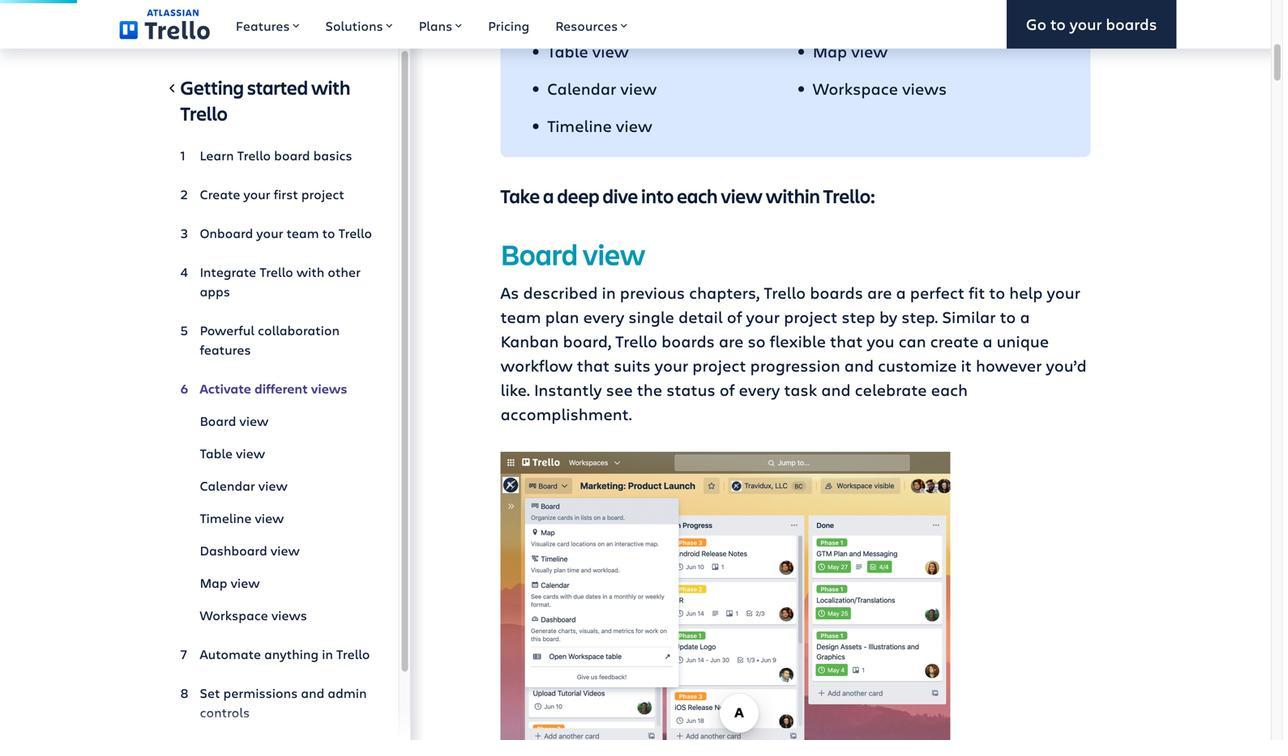Task type: describe. For each thing, give the bounding box(es) containing it.
different
[[254, 380, 308, 398]]

0 vertical spatial map view
[[813, 40, 888, 62]]

1 horizontal spatial board view
[[547, 3, 633, 25]]

each inside 'board view as described in previous chapters, trello boards are a perfect fit to help your team plan every single detail of your project step by step. similar to a kanban board, trello boards are so flexible that you can create a unique workflow that suits your project progression and customize it however you'd like. instantly see the status of every task and celebrate each accomplishment.'
[[931, 379, 968, 401]]

0 vertical spatial calendar view
[[547, 77, 657, 99]]

calendar view link
[[180, 470, 373, 503]]

activate different views
[[200, 380, 347, 398]]

take
[[501, 183, 540, 209]]

integrate
[[200, 263, 256, 281]]

0 horizontal spatial boards
[[662, 330, 715, 352]]

in inside 'board view as described in previous chapters, trello boards are a perfect fit to help your team plan every single detail of your project step by step. similar to a kanban board, trello boards are so flexible that you can create a unique workflow that suits your project progression and customize it however you'd like. instantly see the status of every task and celebrate each accomplishment.'
[[602, 282, 616, 304]]

board,
[[563, 330, 611, 352]]

map view link
[[180, 568, 373, 600]]

progression
[[750, 355, 840, 377]]

admin
[[328, 685, 367, 702]]

create
[[930, 330, 979, 352]]

automate anything in trello link
[[180, 639, 373, 671]]

go to your boards link
[[1007, 0, 1177, 49]]

getting started with trello
[[180, 75, 350, 126]]

features
[[200, 341, 251, 359]]

dashboard view
[[200, 542, 300, 560]]

1 vertical spatial project
[[784, 306, 838, 328]]

features
[[236, 17, 290, 34]]

create your first project
[[200, 186, 344, 203]]

step
[[842, 306, 876, 328]]

activate
[[200, 380, 251, 398]]

features button
[[223, 0, 313, 49]]

getting
[[180, 75, 244, 100]]

set
[[200, 685, 220, 702]]

step.
[[902, 306, 938, 328]]

your down create your first project
[[256, 225, 283, 242]]

activate different views link
[[180, 373, 373, 405]]

pricing link
[[475, 0, 543, 49]]

0 vertical spatial views
[[902, 77, 947, 99]]

1 horizontal spatial table view
[[547, 40, 629, 62]]

team inside 'board view as described in previous chapters, trello boards are a perfect fit to help your team plan every single detail of your project step by step. similar to a kanban board, trello boards are so flexible that you can create a unique workflow that suits your project progression and customize it however you'd like. instantly see the status of every task and celebrate each accomplishment.'
[[501, 306, 541, 328]]

with for trello
[[297, 263, 325, 281]]

by
[[880, 306, 898, 328]]

timeline view inside timeline view link
[[200, 510, 284, 527]]

detail
[[679, 306, 723, 328]]

resources button
[[543, 0, 641, 49]]

0 horizontal spatial map
[[200, 575, 227, 592]]

plans
[[419, 17, 452, 34]]

create your first project link
[[180, 178, 373, 211]]

go to your boards
[[1026, 13, 1157, 35]]

trello up other
[[338, 225, 372, 242]]

trello inside integrate trello with other apps
[[260, 263, 293, 281]]

a up by
[[896, 282, 906, 304]]

collaboration
[[258, 322, 340, 339]]

1 vertical spatial map view
[[200, 575, 260, 592]]

to inside onboard your team to trello link
[[322, 225, 335, 242]]

into
[[641, 183, 674, 209]]

learn trello board basics
[[200, 147, 352, 164]]

described
[[523, 282, 598, 304]]

trello up suits
[[615, 330, 658, 352]]

dashboard
[[200, 542, 267, 560]]

chapters,
[[689, 282, 760, 304]]

fit
[[969, 282, 985, 304]]

flexible
[[770, 330, 826, 352]]

to inside go to your boards link
[[1051, 13, 1066, 35]]

accomplishment.
[[501, 403, 632, 425]]

help
[[1010, 282, 1043, 304]]

integrate trello with other apps
[[200, 263, 361, 300]]

go
[[1026, 13, 1047, 35]]

automate
[[200, 646, 261, 664]]

workflow
[[501, 355, 573, 377]]

trello up admin on the left of page
[[336, 646, 370, 664]]

see
[[606, 379, 633, 401]]

1 vertical spatial board view
[[200, 413, 269, 430]]

timeline view link
[[180, 503, 373, 535]]

similar
[[942, 306, 996, 328]]

0 horizontal spatial workspace
[[200, 607, 268, 625]]

trello up flexible
[[764, 282, 806, 304]]

0 horizontal spatial workspace views
[[200, 607, 307, 625]]

started
[[247, 75, 308, 100]]

2 vertical spatial views
[[271, 607, 307, 625]]

trello:
[[823, 183, 875, 209]]

you'd
[[1046, 355, 1087, 377]]

dive
[[603, 183, 638, 209]]

atlassian trello image
[[120, 9, 210, 40]]

board view link
[[180, 405, 373, 438]]

so
[[748, 330, 766, 352]]

1 vertical spatial timeline
[[200, 510, 252, 527]]

resources
[[556, 17, 618, 34]]

getting started with trello link
[[180, 75, 373, 133]]

onboard your team to trello link
[[180, 217, 373, 250]]

1 horizontal spatial timeline
[[547, 115, 612, 137]]

permissions
[[223, 685, 298, 702]]

trello inside getting started with trello
[[180, 101, 228, 126]]

table view link
[[180, 438, 373, 470]]

1 vertical spatial of
[[720, 379, 735, 401]]

suits
[[614, 355, 651, 377]]

powerful collaboration features link
[[180, 315, 373, 366]]

set permissions and admin controls
[[200, 685, 367, 722]]

onboard
[[200, 225, 253, 242]]

page progress progress bar
[[0, 0, 77, 3]]

onboard your team to trello
[[200, 225, 372, 242]]

project inside create your first project link
[[301, 186, 344, 203]]

to right fit
[[989, 282, 1005, 304]]

0 horizontal spatial team
[[287, 225, 319, 242]]

0 horizontal spatial each
[[677, 183, 718, 209]]

first
[[274, 186, 298, 203]]

0 horizontal spatial are
[[719, 330, 744, 352]]

1 horizontal spatial timeline view
[[547, 115, 653, 137]]

board view as described in previous chapters, trello boards are a perfect fit to help your team plan every single detail of your project step by step. similar to a kanban board, trello boards are so flexible that you can create a unique workflow that suits your project progression and customize it however you'd like. instantly see the status of every task and celebrate each accomplishment.
[[501, 235, 1087, 425]]

single
[[629, 306, 674, 328]]

a right take
[[543, 183, 554, 209]]

1 horizontal spatial project
[[693, 355, 746, 377]]



Task type: locate. For each thing, give the bounding box(es) containing it.
board
[[274, 147, 310, 164]]

set permissions and admin controls link
[[180, 678, 373, 730]]

1 vertical spatial in
[[322, 646, 333, 664]]

each down the it
[[931, 379, 968, 401]]

other
[[328, 263, 361, 281]]

status
[[667, 379, 716, 401]]

0 vertical spatial boards
[[1106, 13, 1157, 35]]

1 horizontal spatial table
[[547, 40, 588, 62]]

views inside "link"
[[311, 380, 347, 398]]

basics
[[313, 147, 352, 164]]

2 horizontal spatial project
[[784, 306, 838, 328]]

to up other
[[322, 225, 335, 242]]

0 horizontal spatial table
[[200, 445, 233, 463]]

with right started
[[311, 75, 350, 100]]

0 vertical spatial of
[[727, 306, 742, 328]]

0 horizontal spatial timeline view
[[200, 510, 284, 527]]

1 horizontal spatial map view
[[813, 40, 888, 62]]

2 vertical spatial board
[[200, 413, 236, 430]]

project up the status
[[693, 355, 746, 377]]

0 vertical spatial team
[[287, 225, 319, 242]]

1 horizontal spatial views
[[311, 380, 347, 398]]

project up flexible
[[784, 306, 838, 328]]

learn
[[200, 147, 234, 164]]

your
[[1070, 13, 1102, 35], [244, 186, 270, 203], [256, 225, 283, 242], [1047, 282, 1081, 304], [746, 306, 780, 328], [655, 355, 689, 377]]

0 horizontal spatial project
[[301, 186, 344, 203]]

table
[[547, 40, 588, 62], [200, 445, 233, 463]]

1 vertical spatial team
[[501, 306, 541, 328]]

apps
[[200, 283, 230, 300]]

integrate trello with other apps link
[[180, 256, 373, 308]]

0 horizontal spatial map view
[[200, 575, 260, 592]]

2 vertical spatial and
[[301, 685, 325, 702]]

timeline view
[[547, 115, 653, 137], [200, 510, 284, 527]]

pricing
[[488, 17, 530, 34]]

team
[[287, 225, 319, 242], [501, 306, 541, 328]]

1 horizontal spatial workspace views
[[813, 77, 947, 99]]

0 vertical spatial table view
[[547, 40, 629, 62]]

every up board,
[[583, 306, 625, 328]]

the
[[637, 379, 663, 401]]

view
[[597, 3, 633, 25], [592, 40, 629, 62], [851, 40, 888, 62], [621, 77, 657, 99], [616, 115, 653, 137], [721, 183, 763, 209], [583, 235, 645, 274], [239, 413, 269, 430], [236, 445, 265, 463], [258, 478, 288, 495], [255, 510, 284, 527], [271, 542, 300, 560], [231, 575, 260, 592]]

board down activate
[[200, 413, 236, 430]]

0 horizontal spatial timeline
[[200, 510, 252, 527]]

0 horizontal spatial calendar view
[[200, 478, 288, 495]]

to up unique
[[1000, 306, 1016, 328]]

0 horizontal spatial views
[[271, 607, 307, 625]]

a down similar
[[983, 330, 993, 352]]

1 vertical spatial table view
[[200, 445, 265, 463]]

and left admin on the left of page
[[301, 685, 325, 702]]

are left the so
[[719, 330, 744, 352]]

board
[[547, 3, 593, 25], [501, 235, 578, 274], [200, 413, 236, 430]]

0 vertical spatial timeline
[[547, 115, 612, 137]]

deep
[[557, 183, 600, 209]]

to
[[1051, 13, 1066, 35], [322, 225, 335, 242], [989, 282, 1005, 304], [1000, 306, 1016, 328]]

workspace
[[813, 77, 898, 99], [200, 607, 268, 625]]

trello right learn
[[237, 147, 271, 164]]

trello down onboard your team to trello link
[[260, 263, 293, 281]]

calendar view down table view link
[[200, 478, 288, 495]]

1 vertical spatial are
[[719, 330, 744, 352]]

0 vertical spatial board view
[[547, 3, 633, 25]]

of down chapters,
[[727, 306, 742, 328]]

are up by
[[867, 282, 892, 304]]

2 horizontal spatial views
[[902, 77, 947, 99]]

perfect
[[910, 282, 965, 304]]

your up the so
[[746, 306, 780, 328]]

map
[[813, 40, 847, 62], [200, 575, 227, 592]]

1 vertical spatial every
[[739, 379, 780, 401]]

within
[[766, 183, 820, 209]]

table down resources
[[547, 40, 588, 62]]

1 horizontal spatial team
[[501, 306, 541, 328]]

your up the status
[[655, 355, 689, 377]]

board inside 'board view as described in previous chapters, trello boards are a perfect fit to help your team plan every single detail of your project step by step. similar to a kanban board, trello boards are so flexible that you can create a unique workflow that suits your project progression and customize it however you'd like. instantly see the status of every task and celebrate each accomplishment.'
[[501, 235, 578, 274]]

0 vertical spatial each
[[677, 183, 718, 209]]

timeline up deep
[[547, 115, 612, 137]]

previous
[[620, 282, 685, 304]]

1 horizontal spatial are
[[867, 282, 892, 304]]

your left first
[[244, 186, 270, 203]]

table view down board view link
[[200, 445, 265, 463]]

view inside 'board view as described in previous chapters, trello boards are a perfect fit to help your team plan every single detail of your project step by step. similar to a kanban board, trello boards are so flexible that you can create a unique workflow that suits your project progression and customize it however you'd like. instantly see the status of every task and celebrate each accomplishment.'
[[583, 235, 645, 274]]

and inside set permissions and admin controls
[[301, 685, 325, 702]]

2 vertical spatial project
[[693, 355, 746, 377]]

1 vertical spatial workspace
[[200, 607, 268, 625]]

that down board,
[[577, 355, 610, 377]]

0 vertical spatial map
[[813, 40, 847, 62]]

0 vertical spatial workspace
[[813, 77, 898, 99]]

1 vertical spatial calendar view
[[200, 478, 288, 495]]

dashboard view link
[[180, 535, 373, 568]]

0 horizontal spatial every
[[583, 306, 625, 328]]

0 vertical spatial calendar
[[547, 77, 616, 99]]

with inside integrate trello with other apps
[[297, 263, 325, 281]]

table view down resources
[[547, 40, 629, 62]]

1 vertical spatial board
[[501, 235, 578, 274]]

workspace views
[[813, 77, 947, 99], [200, 607, 307, 625]]

1 vertical spatial and
[[821, 379, 851, 401]]

that down step
[[830, 330, 863, 352]]

1 horizontal spatial workspace
[[813, 77, 898, 99]]

0 horizontal spatial table view
[[200, 445, 265, 463]]

with inside getting started with trello
[[311, 75, 350, 100]]

calendar down table view link
[[200, 478, 255, 495]]

0 horizontal spatial board view
[[200, 413, 269, 430]]

0 vertical spatial project
[[301, 186, 344, 203]]

1 vertical spatial map
[[200, 575, 227, 592]]

team up kanban
[[501, 306, 541, 328]]

your right the go
[[1070, 13, 1102, 35]]

board inside board view link
[[200, 413, 236, 430]]

0 vertical spatial board
[[547, 3, 593, 25]]

your right help at right
[[1047, 282, 1081, 304]]

and right "task"
[[821, 379, 851, 401]]

0 vertical spatial in
[[602, 282, 616, 304]]

create
[[200, 186, 240, 203]]

task
[[784, 379, 817, 401]]

that
[[830, 330, 863, 352], [577, 355, 610, 377]]

0 vertical spatial every
[[583, 306, 625, 328]]

unique
[[997, 330, 1049, 352]]

1 vertical spatial views
[[311, 380, 347, 398]]

0 vertical spatial are
[[867, 282, 892, 304]]

team down first
[[287, 225, 319, 242]]

calendar view
[[547, 77, 657, 99], [200, 478, 288, 495]]

1 vertical spatial workspace views
[[200, 607, 307, 625]]

kanban
[[501, 330, 559, 352]]

0 vertical spatial table
[[547, 40, 588, 62]]

0 vertical spatial with
[[311, 75, 350, 100]]

however
[[976, 355, 1042, 377]]

timeline
[[547, 115, 612, 137], [200, 510, 252, 527]]

table down activate
[[200, 445, 233, 463]]

of right the status
[[720, 379, 735, 401]]

1 horizontal spatial that
[[830, 330, 863, 352]]

1 vertical spatial with
[[297, 263, 325, 281]]

board view
[[547, 3, 633, 25], [200, 413, 269, 430]]

and
[[845, 355, 874, 377], [821, 379, 851, 401], [301, 685, 325, 702]]

an image showing the different view options for a trello board image
[[501, 452, 951, 741]]

in inside automate anything in trello link
[[322, 646, 333, 664]]

take a deep dive into each view within trello:
[[501, 183, 875, 209]]

with
[[311, 75, 350, 100], [297, 263, 325, 281]]

1 horizontal spatial each
[[931, 379, 968, 401]]

trello down getting
[[180, 101, 228, 126]]

every left "task"
[[739, 379, 780, 401]]

2 horizontal spatial boards
[[1106, 13, 1157, 35]]

instantly
[[534, 379, 602, 401]]

timeline view up dive
[[547, 115, 653, 137]]

anything
[[264, 646, 319, 664]]

1 horizontal spatial calendar
[[547, 77, 616, 99]]

each right into
[[677, 183, 718, 209]]

1 vertical spatial that
[[577, 355, 610, 377]]

views
[[902, 77, 947, 99], [311, 380, 347, 398], [271, 607, 307, 625]]

1 vertical spatial calendar
[[200, 478, 255, 495]]

in
[[602, 282, 616, 304], [322, 646, 333, 664]]

and down you
[[845, 355, 874, 377]]

each
[[677, 183, 718, 209], [931, 379, 968, 401]]

plans button
[[406, 0, 475, 49]]

0 vertical spatial workspace views
[[813, 77, 947, 99]]

a down help at right
[[1020, 306, 1030, 328]]

calendar
[[547, 77, 616, 99], [200, 478, 255, 495]]

1 vertical spatial boards
[[810, 282, 863, 304]]

1 vertical spatial each
[[931, 379, 968, 401]]

to right the go
[[1051, 13, 1066, 35]]

1 horizontal spatial in
[[602, 282, 616, 304]]

every
[[583, 306, 625, 328], [739, 379, 780, 401]]

timeline view up dashboard view
[[200, 510, 284, 527]]

timeline up dashboard
[[200, 510, 252, 527]]

calendar view down resources
[[547, 77, 657, 99]]

with for started
[[311, 75, 350, 100]]

0 vertical spatial timeline view
[[547, 115, 653, 137]]

workspace views link
[[180, 600, 373, 632]]

board right pricing link
[[547, 3, 593, 25]]

learn trello board basics link
[[180, 139, 373, 172]]

1 vertical spatial table
[[200, 445, 233, 463]]

0 vertical spatial and
[[845, 355, 874, 377]]

can
[[899, 330, 926, 352]]

0 horizontal spatial that
[[577, 355, 610, 377]]

in right "anything"
[[322, 646, 333, 664]]

0 horizontal spatial in
[[322, 646, 333, 664]]

powerful collaboration features
[[200, 322, 340, 359]]

1 horizontal spatial boards
[[810, 282, 863, 304]]

project right first
[[301, 186, 344, 203]]

plan
[[545, 306, 579, 328]]

map view
[[813, 40, 888, 62], [200, 575, 260, 592]]

automate anything in trello
[[200, 646, 370, 664]]

1 horizontal spatial map
[[813, 40, 847, 62]]

customize
[[878, 355, 957, 377]]

boards
[[1106, 13, 1157, 35], [810, 282, 863, 304], [662, 330, 715, 352]]

controls
[[200, 705, 250, 722]]

0 horizontal spatial calendar
[[200, 478, 255, 495]]

1 vertical spatial timeline view
[[200, 510, 284, 527]]

2 vertical spatial boards
[[662, 330, 715, 352]]

with left other
[[297, 263, 325, 281]]

1 horizontal spatial every
[[739, 379, 780, 401]]

0 vertical spatial that
[[830, 330, 863, 352]]

in left previous
[[602, 282, 616, 304]]

are
[[867, 282, 892, 304], [719, 330, 744, 352]]

you
[[867, 330, 895, 352]]

calendar down resources
[[547, 77, 616, 99]]

1 horizontal spatial calendar view
[[547, 77, 657, 99]]

as
[[501, 282, 519, 304]]

board up described
[[501, 235, 578, 274]]

solutions
[[325, 17, 383, 34]]

solutions button
[[313, 0, 406, 49]]

it
[[961, 355, 972, 377]]



Task type: vqa. For each thing, say whether or not it's contained in the screenshot.
Close Popover icon
no



